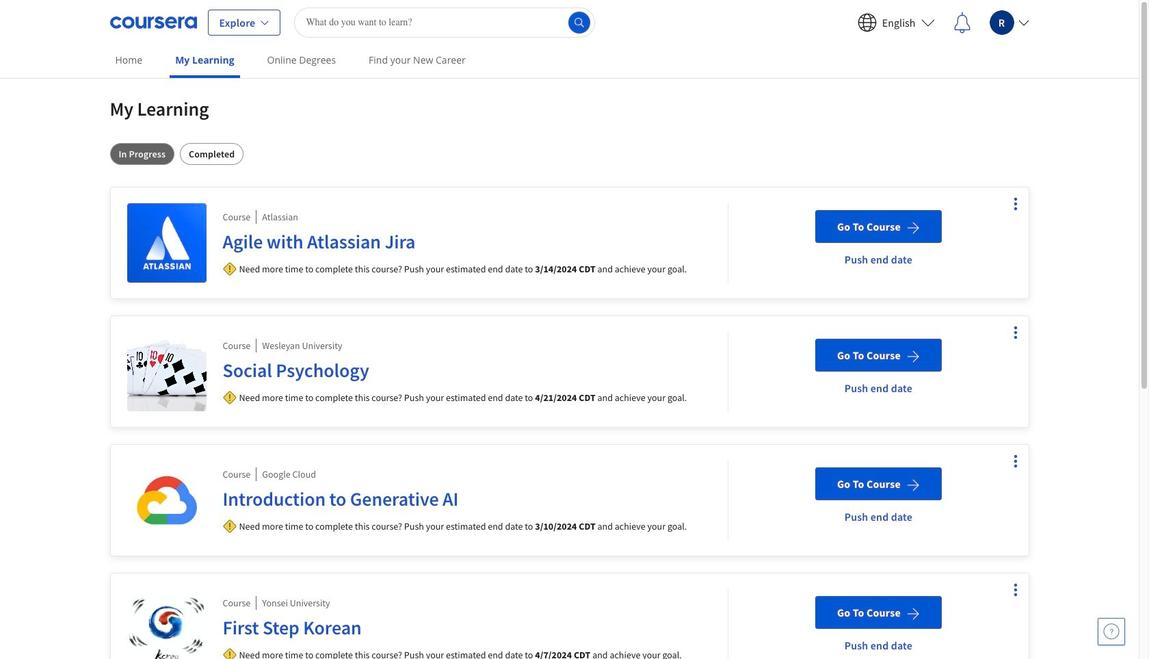 Task type: vqa. For each thing, say whether or not it's contained in the screenshot.
right to
no



Task type: locate. For each thing, give the bounding box(es) containing it.
None search field
[[295, 7, 596, 37]]

social psychology image
[[127, 332, 206, 411]]

more option for introduction to generative ai image
[[1007, 452, 1026, 471]]

agile with atlassian jira image
[[127, 203, 206, 283]]

introduction to generative ai image
[[127, 461, 206, 540]]

What do you want to learn? text field
[[295, 7, 596, 37]]

more option for first step korean image
[[1007, 580, 1026, 600]]

tab list
[[110, 143, 1030, 165]]

first step korean image
[[127, 589, 206, 659]]



Task type: describe. For each thing, give the bounding box(es) containing it.
more option for agile with atlassian jira image
[[1007, 194, 1026, 214]]

help center image
[[1104, 624, 1120, 640]]

coursera image
[[110, 11, 197, 33]]

more option for social psychology image
[[1007, 323, 1026, 342]]



